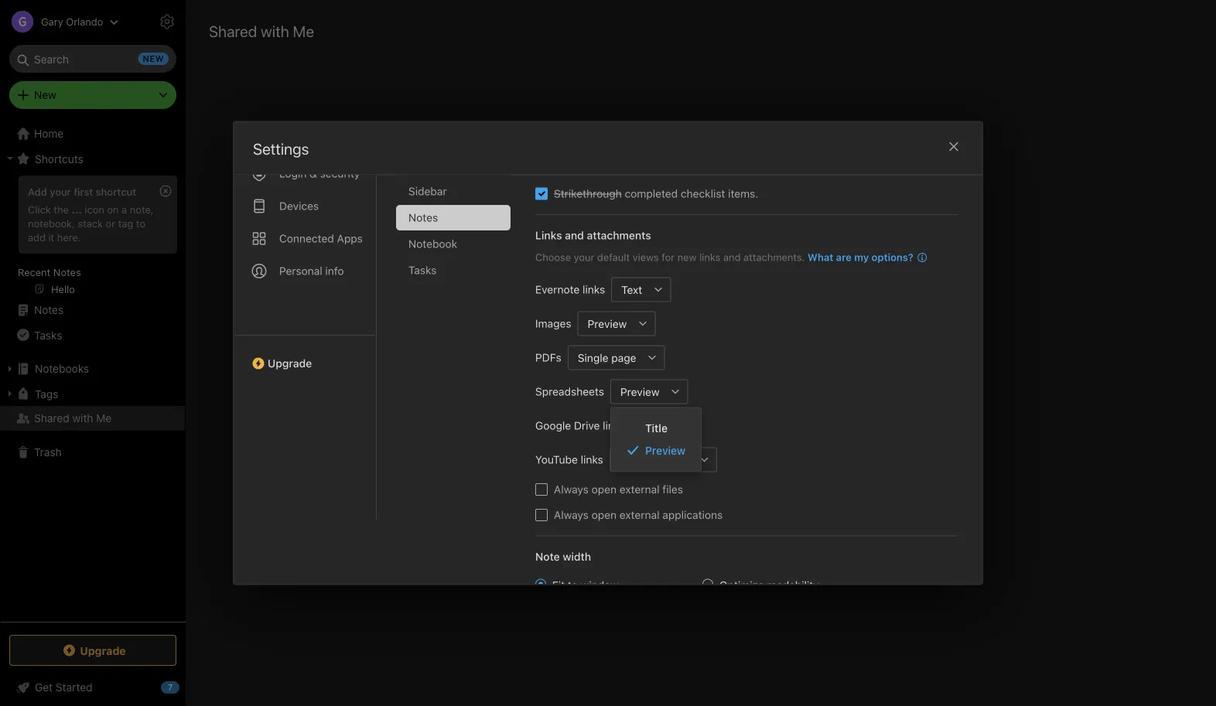 Task type: locate. For each thing, give the bounding box(es) containing it.
and for notebooks
[[580, 421, 601, 436]]

tree containing home
[[0, 122, 186, 622]]

and left "attachments."
[[724, 252, 741, 263]]

or
[[106, 217, 115, 229]]

0 vertical spatial open
[[592, 483, 617, 496]]

0 vertical spatial external
[[620, 483, 660, 496]]

notes down recent notes
[[34, 304, 64, 317]]

0 vertical spatial shared
[[209, 22, 257, 40]]

tasks button
[[0, 323, 185, 348]]

always right always open external applications option
[[554, 509, 589, 522]]

external for applications
[[620, 509, 660, 522]]

preview button up single page 'button'
[[578, 312, 631, 336]]

0 vertical spatial always
[[554, 483, 589, 496]]

0 vertical spatial upgrade button
[[234, 335, 376, 376]]

preview up single page
[[588, 318, 627, 330]]

0 horizontal spatial tab list
[[234, 111, 377, 520]]

...
[[72, 204, 82, 215]]

login & security
[[279, 167, 360, 180]]

None search field
[[20, 45, 166, 73]]

notes inside 'shared with me' element
[[544, 421, 577, 436]]

your inside tree
[[50, 186, 71, 197]]

0 vertical spatial upgrade
[[268, 357, 312, 370]]

tab list for choose your default views for new links and attachments.
[[396, 126, 523, 520]]

images
[[536, 317, 572, 330]]

security
[[320, 167, 360, 180]]

new button
[[9, 81, 176, 109]]

preview inside "link"
[[646, 444, 686, 457]]

settings image
[[158, 12, 176, 31]]

0 vertical spatial your
[[50, 186, 71, 197]]

my
[[855, 252, 869, 263]]

upgrade inside tab list
[[268, 357, 312, 370]]

shared with me
[[209, 22, 314, 40], [34, 412, 112, 425]]

0 horizontal spatial here.
[[57, 231, 81, 243]]

1 vertical spatial preview
[[621, 386, 660, 398]]

1 vertical spatial your
[[574, 252, 595, 263]]

tab list containing sidebar
[[396, 126, 523, 520]]

2 horizontal spatial with
[[709, 421, 732, 436]]

Select218 checkbox
[[536, 188, 548, 200]]

page
[[612, 352, 637, 364]]

and right google
[[580, 421, 601, 436]]

icon
[[85, 204, 104, 215]]

1 vertical spatial external
[[620, 509, 660, 522]]

sidebar tab
[[396, 179, 511, 204]]

for
[[662, 252, 675, 263]]

preview
[[588, 318, 627, 330], [621, 386, 660, 398], [646, 444, 686, 457]]

tab list containing login & security
[[234, 111, 377, 520]]

1 external from the top
[[620, 483, 660, 496]]

links
[[700, 252, 721, 263], [583, 283, 605, 296], [603, 420, 626, 432], [581, 454, 604, 466]]

drive
[[574, 420, 600, 432]]

tasks
[[409, 264, 437, 277], [34, 329, 62, 342]]

show
[[780, 421, 809, 436]]

always right 'always open external files' option
[[554, 483, 589, 496]]

1 horizontal spatial tab list
[[396, 126, 523, 520]]

and
[[565, 229, 584, 242], [724, 252, 741, 263], [580, 421, 601, 436]]

1 vertical spatial upgrade
[[80, 645, 126, 657]]

the
[[54, 204, 69, 215]]

&
[[310, 167, 317, 180]]

upgrade
[[268, 357, 312, 370], [80, 645, 126, 657]]

always open external applications
[[554, 509, 723, 522]]

0 horizontal spatial shared with me
[[34, 412, 112, 425]]

0 horizontal spatial your
[[50, 186, 71, 197]]

settings
[[253, 140, 309, 158]]

connected
[[279, 232, 334, 245]]

evernote links
[[536, 283, 605, 296]]

yet
[[742, 391, 762, 408]]

1 vertical spatial here.
[[830, 421, 859, 436]]

your
[[50, 186, 71, 197], [574, 252, 595, 263]]

1 vertical spatial shared with me
[[34, 412, 112, 425]]

recent
[[18, 266, 51, 278]]

tasks down notebook
[[409, 264, 437, 277]]

shortcuts button
[[0, 146, 185, 171]]

strikethrough completed checklist items.
[[554, 187, 759, 200]]

tasks inside tab
[[409, 264, 437, 277]]

2 always from the top
[[554, 509, 589, 522]]

expand tags image
[[4, 388, 16, 400]]

width
[[563, 551, 591, 564]]

2 open from the top
[[592, 509, 617, 522]]

preview button down page
[[611, 380, 664, 404]]

with
[[261, 22, 289, 40], [72, 412, 93, 425], [709, 421, 732, 436]]

preview inside choose default view option for spreadsheets field
[[621, 386, 660, 398]]

your for default
[[574, 252, 595, 263]]

2 external from the top
[[620, 509, 660, 522]]

fit
[[553, 579, 565, 592]]

tags button
[[0, 382, 185, 406]]

group inside tree
[[0, 171, 185, 304]]

1 vertical spatial preview button
[[611, 380, 664, 404]]

0 horizontal spatial me
[[96, 412, 112, 425]]

shared down the tags
[[34, 412, 69, 425]]

0 vertical spatial to
[[136, 217, 146, 229]]

preview button
[[578, 312, 631, 336], [611, 380, 664, 404]]

files
[[663, 483, 684, 496]]

shared with me element
[[186, 0, 1217, 707]]

option group
[[536, 578, 851, 676]]

fit to window
[[553, 579, 619, 592]]

tab list for links and attachments
[[234, 111, 377, 520]]

evernote
[[536, 283, 580, 296]]

group
[[0, 171, 185, 304]]

your up the
[[50, 186, 71, 197]]

Choose default view option for Evernote links field
[[612, 278, 671, 302]]

trash
[[34, 446, 62, 459]]

0 vertical spatial shared
[[695, 391, 739, 408]]

1 horizontal spatial with
[[261, 22, 289, 40]]

new
[[678, 252, 697, 263]]

2 vertical spatial and
[[580, 421, 601, 436]]

external down always open external files
[[620, 509, 660, 522]]

me
[[293, 22, 314, 40], [96, 412, 112, 425]]

add
[[28, 186, 47, 197]]

tasks up notebooks
[[34, 329, 62, 342]]

1 horizontal spatial upgrade button
[[234, 335, 376, 376]]

tab list
[[234, 111, 377, 520], [396, 126, 523, 520]]

always for always open external applications
[[554, 509, 589, 522]]

single page
[[578, 352, 637, 364]]

0 horizontal spatial shared
[[34, 412, 69, 425]]

here.
[[57, 231, 81, 243], [830, 421, 859, 436]]

title
[[646, 422, 668, 435]]

note,
[[130, 204, 154, 215]]

Always open external files checkbox
[[536, 484, 548, 496]]

group containing add your first shortcut
[[0, 171, 185, 304]]

to right fit
[[568, 579, 578, 592]]

0 vertical spatial preview button
[[578, 312, 631, 336]]

1 vertical spatial always
[[554, 509, 589, 522]]

notes down 'sidebar'
[[409, 211, 438, 224]]

youtube links
[[536, 454, 604, 466]]

to
[[136, 217, 146, 229], [568, 579, 578, 592]]

always
[[554, 483, 589, 496], [554, 509, 589, 522]]

1 horizontal spatial your
[[574, 252, 595, 263]]

shared
[[209, 22, 257, 40], [34, 412, 69, 425]]

preview button for spreadsheets
[[611, 380, 664, 404]]

and inside 'shared with me' element
[[580, 421, 601, 436]]

shared right settings image
[[209, 22, 257, 40]]

1 vertical spatial upgrade button
[[9, 636, 176, 666]]

notes link
[[0, 298, 185, 323]]

links left text button in the top of the page
[[583, 283, 605, 296]]

open
[[592, 483, 617, 496], [592, 509, 617, 522]]

choose your default views for new links and attachments.
[[536, 252, 805, 263]]

expand notebooks image
[[4, 363, 16, 375]]

your down links and attachments
[[574, 252, 595, 263]]

0 horizontal spatial to
[[136, 217, 146, 229]]

1 vertical spatial to
[[568, 579, 578, 592]]

1 horizontal spatial shared
[[209, 22, 257, 40]]

shared with me inside tree
[[34, 412, 112, 425]]

shared down the nothing shared yet in the right of the page
[[667, 421, 705, 436]]

0 horizontal spatial tasks
[[34, 329, 62, 342]]

personal
[[279, 265, 323, 278]]

links right 'new'
[[700, 252, 721, 263]]

to inside "icon on a note, notebook, stack or tag to add it here."
[[136, 217, 146, 229]]

preview up notebooks
[[621, 386, 660, 398]]

1 vertical spatial tasks
[[34, 329, 62, 342]]

external up always open external applications
[[620, 483, 660, 496]]

preview link
[[611, 440, 701, 462]]

notes tab
[[396, 205, 511, 231]]

0 vertical spatial preview
[[588, 318, 627, 330]]

0 vertical spatial here.
[[57, 231, 81, 243]]

shared up 'notes and notebooks shared with you will show up here.'
[[695, 391, 739, 408]]

open up always open external applications
[[592, 483, 617, 496]]

1 always from the top
[[554, 483, 589, 496]]

tree
[[0, 122, 186, 622]]

1 horizontal spatial tasks
[[409, 264, 437, 277]]

1 horizontal spatial to
[[568, 579, 578, 592]]

notes and notebooks shared with you will show up here.
[[544, 421, 859, 436]]

Choose default view option for Images field
[[578, 312, 656, 336]]

notes inside 'link'
[[34, 304, 64, 317]]

1 horizontal spatial shared with me
[[209, 22, 314, 40]]

me inside tree
[[96, 412, 112, 425]]

1 horizontal spatial me
[[293, 22, 314, 40]]

1 vertical spatial shared
[[34, 412, 69, 425]]

1 open from the top
[[592, 483, 617, 496]]

notes up youtube
[[544, 421, 577, 436]]

0 vertical spatial and
[[565, 229, 584, 242]]

preview inside field
[[588, 318, 627, 330]]

add
[[28, 231, 46, 243]]

1 vertical spatial open
[[592, 509, 617, 522]]

1 horizontal spatial here.
[[830, 421, 859, 436]]

pdfs
[[536, 351, 562, 364]]

2 vertical spatial preview
[[646, 444, 686, 457]]

1 vertical spatial me
[[96, 412, 112, 425]]

text
[[622, 284, 643, 296]]

preview button for images
[[578, 312, 631, 336]]

0 vertical spatial tasks
[[409, 264, 437, 277]]

here. right it
[[57, 231, 81, 243]]

tasks inside button
[[34, 329, 62, 342]]

1 horizontal spatial upgrade
[[268, 357, 312, 370]]

views
[[633, 252, 659, 263]]

note
[[536, 551, 560, 564]]

preview down title
[[646, 444, 686, 457]]

here. right up
[[830, 421, 859, 436]]

and right links at the left of page
[[565, 229, 584, 242]]

to down note,
[[136, 217, 146, 229]]

Choose default view option for YouTube links field
[[610, 448, 718, 473]]

here. inside "icon on a note, notebook, stack or tag to add it here."
[[57, 231, 81, 243]]

text button
[[612, 278, 647, 302]]

open down always open external files
[[592, 509, 617, 522]]

option group containing fit to window
[[536, 578, 851, 676]]



Task type: describe. For each thing, give the bounding box(es) containing it.
add your first shortcut
[[28, 186, 136, 197]]

links
[[536, 229, 562, 242]]

always open external files
[[554, 483, 684, 496]]

Choose default view option for Spreadsheets field
[[611, 380, 689, 404]]

close image
[[945, 137, 964, 156]]

home link
[[0, 122, 186, 146]]

external for files
[[620, 483, 660, 496]]

will
[[759, 421, 777, 436]]

shared inside tree
[[34, 412, 69, 425]]

notebook
[[409, 238, 458, 250]]

single page button
[[568, 346, 641, 370]]

up
[[813, 421, 827, 436]]

trash link
[[0, 440, 185, 465]]

0 vertical spatial me
[[293, 22, 314, 40]]

spreadsheets
[[536, 385, 605, 398]]

tag
[[118, 217, 133, 229]]

icon on a note, notebook, stack or tag to add it here.
[[28, 204, 154, 243]]

Choose default view option for PDFs field
[[568, 346, 665, 370]]

tasks tab
[[396, 258, 511, 283]]

your for first
[[50, 186, 71, 197]]

notes right recent
[[53, 266, 81, 278]]

it
[[48, 231, 54, 243]]

options?
[[872, 252, 914, 263]]

upgrade button inside tab list
[[234, 335, 376, 376]]

checklist
[[681, 187, 726, 200]]

1 vertical spatial and
[[724, 252, 741, 263]]

notebooks
[[605, 421, 664, 436]]

what are my options?
[[808, 252, 914, 263]]

recent notes
[[18, 266, 81, 278]]

strikethrough
[[554, 187, 622, 200]]

preview for images
[[588, 318, 627, 330]]

optimize
[[720, 579, 765, 592]]

title link
[[611, 418, 701, 440]]

shortcuts
[[35, 152, 83, 165]]

readability
[[767, 579, 820, 592]]

open for always open external applications
[[592, 509, 617, 522]]

you
[[735, 421, 756, 436]]

notebook,
[[28, 217, 75, 229]]

links and attachments
[[536, 229, 652, 242]]

1 vertical spatial shared
[[667, 421, 705, 436]]

are
[[837, 252, 852, 263]]

preview for spreadsheets
[[621, 386, 660, 398]]

sidebar
[[409, 185, 447, 198]]

google drive links
[[536, 420, 626, 432]]

here. inside 'shared with me' element
[[830, 421, 859, 436]]

items.
[[729, 187, 759, 200]]

apps
[[337, 232, 363, 245]]

notebooks
[[35, 363, 89, 375]]

notes inside "tab"
[[409, 211, 438, 224]]

tags
[[35, 388, 58, 400]]

on
[[107, 204, 119, 215]]

attachments.
[[744, 252, 805, 263]]

applications
[[663, 509, 723, 522]]

default
[[598, 252, 630, 263]]

optimize readability
[[720, 579, 820, 592]]

Search text field
[[20, 45, 166, 73]]

window
[[581, 579, 619, 592]]

dropdown list menu
[[611, 418, 701, 462]]

what
[[808, 252, 834, 263]]

Always open external applications checkbox
[[536, 509, 548, 522]]

links down the "drive"
[[581, 454, 604, 466]]

always for always open external files
[[554, 483, 589, 496]]

google
[[536, 420, 571, 432]]

home
[[34, 127, 64, 140]]

devices
[[279, 200, 319, 212]]

0 horizontal spatial upgrade
[[80, 645, 126, 657]]

choose
[[536, 252, 571, 263]]

open for always open external files
[[592, 483, 617, 496]]

nothing
[[641, 391, 691, 408]]

new
[[34, 89, 56, 101]]

links right the "drive"
[[603, 420, 626, 432]]

click the ...
[[28, 204, 82, 215]]

and for attachments
[[565, 229, 584, 242]]

stack
[[78, 217, 103, 229]]

youtube
[[536, 454, 578, 466]]

single
[[578, 352, 609, 364]]

attachments
[[587, 229, 652, 242]]

shared with me link
[[0, 406, 185, 431]]

completed
[[625, 187, 678, 200]]

0 horizontal spatial upgrade button
[[9, 636, 176, 666]]

info
[[325, 265, 344, 278]]

first
[[74, 186, 93, 197]]

notebooks link
[[0, 357, 185, 382]]

notebook tab
[[396, 231, 511, 257]]

0 vertical spatial shared with me
[[209, 22, 314, 40]]

shortcut
[[96, 186, 136, 197]]

a
[[122, 204, 127, 215]]

personal info
[[279, 265, 344, 278]]

nothing shared yet
[[641, 391, 762, 408]]

connected apps
[[279, 232, 363, 245]]

0 horizontal spatial with
[[72, 412, 93, 425]]

note width
[[536, 551, 591, 564]]

login
[[279, 167, 307, 180]]



Task type: vqa. For each thing, say whether or not it's contained in the screenshot.


